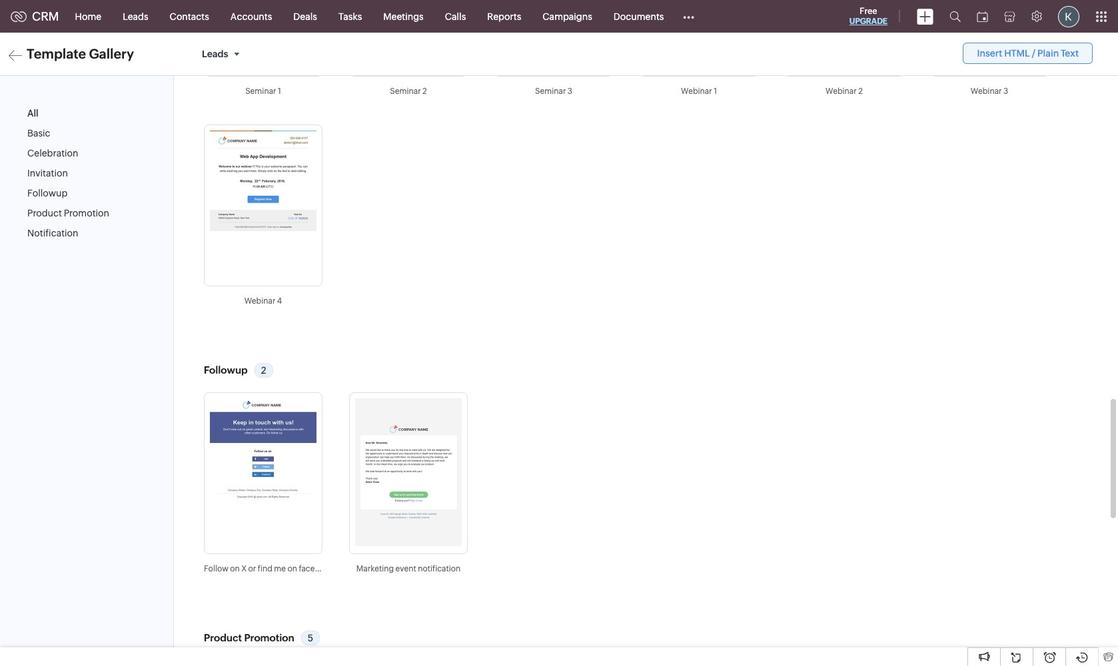 Task type: describe. For each thing, give the bounding box(es) containing it.
webinar 2
[[826, 87, 863, 96]]

logo image
[[11, 11, 27, 22]]

text
[[1061, 48, 1079, 59]]

template
[[27, 46, 86, 61]]

search image
[[950, 11, 961, 22]]

0 horizontal spatial 2
[[261, 365, 266, 376]]

reports link
[[477, 0, 532, 32]]

tasks
[[339, 11, 362, 22]]

or
[[248, 565, 256, 574]]

0 vertical spatial followup
[[27, 188, 68, 199]]

not loaded image for event
[[355, 399, 462, 547]]

webinar for webinar 4
[[244, 297, 276, 306]]

marketing
[[356, 565, 394, 574]]

home link
[[64, 0, 112, 32]]

html
[[1005, 48, 1030, 59]]

Leads field
[[197, 43, 249, 65]]

not loaded image for 4
[[210, 131, 317, 279]]

seminar for seminar 2
[[390, 87, 421, 96]]

2 for seminar 2
[[423, 87, 427, 96]]

gallery
[[89, 46, 134, 61]]

insert html / plain text link
[[963, 43, 1093, 64]]

seminar 2
[[390, 87, 427, 96]]

1 vertical spatial promotion
[[244, 633, 294, 644]]

meetings link
[[373, 0, 434, 32]]

contacts
[[170, 11, 209, 22]]

seminar for seminar 1
[[245, 87, 276, 96]]

notification
[[418, 565, 461, 574]]

facebook
[[299, 565, 334, 574]]

/
[[1032, 48, 1036, 59]]

campaigns link
[[532, 0, 603, 32]]

home
[[75, 11, 101, 22]]

0 vertical spatial promotion
[[64, 208, 109, 219]]

template gallery
[[27, 46, 134, 61]]

celebration
[[27, 148, 78, 159]]

Other Modules field
[[675, 6, 704, 27]]

accounts link
[[220, 0, 283, 32]]

follow on x or find me on facebook
[[204, 565, 334, 574]]

3 for seminar 3
[[568, 87, 573, 96]]

1 vertical spatial followup
[[204, 365, 248, 376]]

leads for "leads" link
[[123, 11, 148, 22]]

create menu image
[[917, 8, 934, 24]]

4
[[277, 297, 282, 306]]

calls
[[445, 11, 466, 22]]

free
[[860, 6, 878, 16]]

seminar 1
[[245, 87, 281, 96]]

insert html / plain text
[[977, 48, 1079, 59]]



Task type: locate. For each thing, give the bounding box(es) containing it.
campaigns
[[543, 11, 592, 22]]

1 on from the left
[[230, 565, 240, 574]]

seminar 3
[[535, 87, 573, 96]]

promotion up notification
[[64, 208, 109, 219]]

on left x
[[230, 565, 240, 574]]

promotion
[[64, 208, 109, 219], [244, 633, 294, 644]]

leads inside field
[[202, 49, 228, 59]]

1 horizontal spatial 1
[[714, 87, 717, 96]]

2 1 from the left
[[714, 87, 717, 96]]

plain
[[1038, 48, 1059, 59]]

1
[[278, 87, 281, 96], [714, 87, 717, 96]]

1 1 from the left
[[278, 87, 281, 96]]

2
[[423, 87, 427, 96], [859, 87, 863, 96], [261, 365, 266, 376]]

create menu element
[[909, 0, 942, 32]]

1 vertical spatial product promotion
[[204, 633, 294, 644]]

marketing event notification
[[356, 565, 461, 574]]

1 horizontal spatial on
[[288, 565, 297, 574]]

2 for webinar 2
[[859, 87, 863, 96]]

2 3 from the left
[[1004, 87, 1009, 96]]

webinar for webinar 2
[[826, 87, 857, 96]]

webinar 4
[[244, 297, 282, 306]]

seminar
[[245, 87, 276, 96], [390, 87, 421, 96], [535, 87, 566, 96]]

2 seminar from the left
[[390, 87, 421, 96]]

leads
[[123, 11, 148, 22], [202, 49, 228, 59]]

2 horizontal spatial seminar
[[535, 87, 566, 96]]

0 horizontal spatial product
[[27, 208, 62, 219]]

free upgrade
[[850, 6, 888, 26]]

product
[[27, 208, 62, 219], [204, 633, 242, 644]]

profile image
[[1058, 6, 1080, 27]]

product promotion
[[27, 208, 109, 219], [204, 633, 294, 644]]

find
[[258, 565, 273, 574]]

2 horizontal spatial 2
[[859, 87, 863, 96]]

accounts
[[231, 11, 272, 22]]

deals link
[[283, 0, 328, 32]]

tasks link
[[328, 0, 373, 32]]

3 seminar from the left
[[535, 87, 566, 96]]

0 horizontal spatial 1
[[278, 87, 281, 96]]

1 for seminar 1
[[278, 87, 281, 96]]

0 horizontal spatial followup
[[27, 188, 68, 199]]

1 horizontal spatial promotion
[[244, 633, 294, 644]]

1 seminar from the left
[[245, 87, 276, 96]]

search element
[[942, 0, 969, 33]]

0 horizontal spatial on
[[230, 565, 240, 574]]

leads down the contacts link
[[202, 49, 228, 59]]

leads link
[[112, 0, 159, 32]]

on right me
[[288, 565, 297, 574]]

documents link
[[603, 0, 675, 32]]

not loaded image
[[210, 131, 317, 279], [210, 399, 317, 547], [355, 399, 462, 547]]

1 horizontal spatial leads
[[202, 49, 228, 59]]

5
[[308, 633, 313, 644]]

0 horizontal spatial leads
[[123, 11, 148, 22]]

me
[[274, 565, 286, 574]]

webinar for webinar 1
[[681, 87, 712, 96]]

all
[[27, 108, 38, 119]]

leads up the gallery
[[123, 11, 148, 22]]

product promotion left 5
[[204, 633, 294, 644]]

1 vertical spatial product
[[204, 633, 242, 644]]

crm link
[[11, 9, 59, 23]]

notification
[[27, 228, 78, 239]]

webinar
[[681, 87, 712, 96], [826, 87, 857, 96], [971, 87, 1002, 96], [244, 297, 276, 306]]

upgrade
[[850, 17, 888, 26]]

0 vertical spatial leads
[[123, 11, 148, 22]]

1 vertical spatial leads
[[202, 49, 228, 59]]

reports
[[487, 11, 521, 22]]

0 horizontal spatial product promotion
[[27, 208, 109, 219]]

seminar for seminar 3
[[535, 87, 566, 96]]

0 vertical spatial product promotion
[[27, 208, 109, 219]]

followup
[[27, 188, 68, 199], [204, 365, 248, 376]]

event
[[396, 565, 416, 574]]

crm
[[32, 9, 59, 23]]

0 horizontal spatial seminar
[[245, 87, 276, 96]]

1 3 from the left
[[568, 87, 573, 96]]

basic
[[27, 128, 50, 139]]

3 for webinar 3
[[1004, 87, 1009, 96]]

1 horizontal spatial 3
[[1004, 87, 1009, 96]]

3
[[568, 87, 573, 96], [1004, 87, 1009, 96]]

meetings
[[383, 11, 424, 22]]

profile element
[[1050, 0, 1088, 32]]

contacts link
[[159, 0, 220, 32]]

on
[[230, 565, 240, 574], [288, 565, 297, 574]]

documents
[[614, 11, 664, 22]]

follow
[[204, 565, 229, 574]]

2 on from the left
[[288, 565, 297, 574]]

1 horizontal spatial 2
[[423, 87, 427, 96]]

1 horizontal spatial product promotion
[[204, 633, 294, 644]]

0 horizontal spatial promotion
[[64, 208, 109, 219]]

product promotion up notification
[[27, 208, 109, 219]]

x
[[241, 565, 247, 574]]

0 horizontal spatial 3
[[568, 87, 573, 96]]

webinar 3
[[971, 87, 1009, 96]]

calendar image
[[977, 11, 988, 22]]

leads for the leads field
[[202, 49, 228, 59]]

webinar 1
[[681, 87, 717, 96]]

1 horizontal spatial seminar
[[390, 87, 421, 96]]

calls link
[[434, 0, 477, 32]]

1 for webinar 1
[[714, 87, 717, 96]]

deals
[[294, 11, 317, 22]]

1 horizontal spatial product
[[204, 633, 242, 644]]

not loaded image for on
[[210, 399, 317, 547]]

invitation
[[27, 168, 68, 179]]

webinar for webinar 3
[[971, 87, 1002, 96]]

promotion left 5
[[244, 633, 294, 644]]

1 horizontal spatial followup
[[204, 365, 248, 376]]

insert
[[977, 48, 1003, 59]]

0 vertical spatial product
[[27, 208, 62, 219]]



Task type: vqa. For each thing, say whether or not it's contained in the screenshot.
"CRM" in the the What's new in Zoho CRM LINK
no



